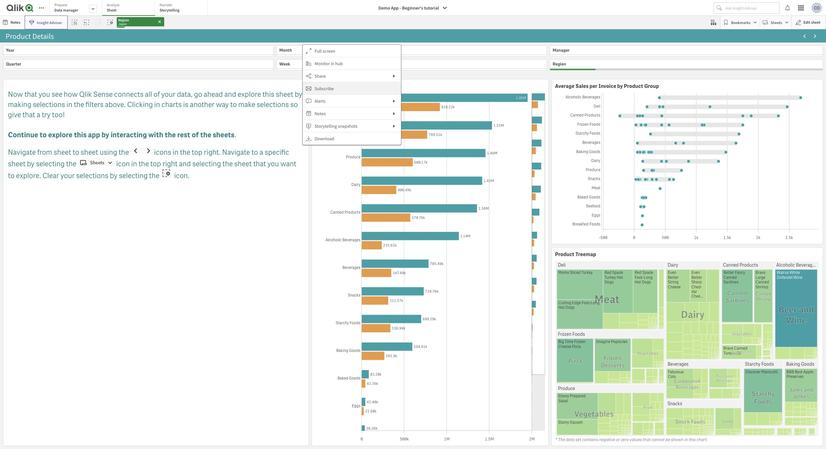 Task type: describe. For each thing, give the bounding box(es) containing it.
icon.
[[174, 171, 190, 181]]

with
[[148, 130, 163, 140]]

is
[[183, 100, 188, 109]]

clear your selections by selecting the
[[43, 171, 159, 181]]

icons
[[154, 148, 171, 157]]

the down navigate from sheet to sheet using the
[[66, 159, 76, 169]]

0 horizontal spatial your
[[61, 171, 75, 181]]

values
[[629, 437, 642, 443]]

-
[[400, 5, 401, 11]]

per
[[590, 83, 597, 90]]

now
[[8, 90, 23, 99]]

app
[[391, 5, 399, 11]]

advisor
[[49, 20, 62, 25]]

negative
[[599, 437, 615, 443]]

how
[[64, 90, 78, 99]]

so
[[290, 100, 298, 109]]

by inside in the top right. navigate to a specific sheet by selecting the
[[27, 159, 34, 169]]

connects
[[114, 90, 144, 99]]

notes button
[[1, 17, 23, 28]]

sheet inside button
[[811, 20, 820, 25]]

group inside application
[[384, 83, 399, 90]]

sheets
[[771, 20, 782, 25]]

narrate storytelling
[[160, 2, 180, 13]]

average sales per invoice by product group
[[555, 83, 659, 90]]

analyze sheet
[[107, 2, 120, 13]]

the left "sheets"
[[200, 130, 211, 140]]

give
[[8, 110, 21, 120]]

treemap
[[575, 251, 596, 258]]

top inside icon in the top right and selecting the sheet that you want to explore.
[[150, 159, 161, 169]]

bookmarks
[[731, 20, 751, 25]]

monitor
[[315, 61, 330, 66]]

month
[[279, 47, 292, 53]]

all
[[145, 90, 152, 99]]

you inside icon in the top right and selecting the sheet that you want to explore.
[[267, 159, 279, 169]]

from
[[37, 148, 52, 157]]

go
[[194, 90, 202, 99]]

app
[[88, 130, 100, 140]]

your inside now that you see how qlik sense connects all of your data, go ahead and explore this sheet by making selections in the filters above. clicking in charts is another way to make selections so give that a try too!
[[161, 90, 175, 99]]

1 vertical spatial explore
[[48, 130, 72, 140]]

or
[[616, 437, 620, 443]]

demo
[[378, 5, 390, 11]]

above.
[[105, 100, 126, 109]]

in inside application
[[684, 437, 688, 443]]

clear selection for field: region image
[[158, 20, 162, 24]]

region for region japan
[[118, 18, 129, 22]]

prepare data manager
[[54, 2, 78, 13]]

insight advisor
[[37, 20, 62, 25]]

full screen menu item
[[303, 45, 401, 57]]

co
[[814, 5, 820, 11]]

0 horizontal spatial product
[[364, 83, 383, 90]]

way
[[216, 100, 229, 109]]

continue to explore this app by interacting with the rest of the sheets .
[[8, 130, 236, 140]]

next sheet: customer details image
[[813, 34, 818, 39]]

chart.
[[697, 437, 708, 443]]

navigate inside in the top right. navigate to a specific sheet by selecting the
[[222, 148, 250, 157]]

region element
[[553, 61, 566, 67]]

right.
[[204, 148, 221, 157]]

qlik
[[79, 90, 92, 99]]

manager
[[553, 47, 570, 53]]

product inside 'application'
[[624, 83, 643, 90]]

hub
[[335, 61, 343, 66]]

sheet inside icon in the top right and selecting the sheet that you want to explore.
[[234, 159, 252, 169]]

the left the rest
[[165, 130, 176, 140]]

download
[[315, 136, 334, 142]]

* the data set contains negative or zero values that cannot be shown in this chart.
[[555, 437, 708, 443]]

1 horizontal spatial product
[[555, 251, 574, 258]]

right
[[163, 159, 178, 169]]

sheets button
[[761, 17, 790, 28]]

continue
[[8, 130, 38, 140]]

snapshots
[[338, 123, 358, 129]]

manager
[[63, 8, 78, 13]]

sales and margin by product group
[[315, 83, 399, 90]]

top inside in the top right. navigate to a specific sheet by selecting the
[[192, 148, 202, 157]]

explore inside now that you see how qlik sense connects all of your data, go ahead and explore this sheet by making selections in the filters above. clicking in charts is another way to make selections so give that a try too!
[[238, 90, 261, 99]]

storytelling inside tab list
[[160, 8, 180, 13]]

interacting
[[111, 130, 147, 140]]

now that you see how qlik sense connects all of your data, go ahead and explore this sheet by making selections in the filters above. clicking in charts is another way to make selections so give that a try too!
[[8, 90, 302, 120]]

edit
[[804, 20, 810, 25]]

edit sheet
[[804, 20, 820, 25]]

average sales per invoice by product group application
[[551, 79, 823, 245]]

filters
[[86, 100, 104, 109]]

this inside now that you see how qlik sense connects all of your data, go ahead and explore this sheet by making selections in the filters above. clicking in charts is another way to make selections so give that a try too!
[[262, 90, 274, 99]]

insight
[[37, 20, 49, 25]]

tab list containing prepare
[[49, 0, 210, 16]]

group inside 'application'
[[644, 83, 659, 90]]

by right "app"
[[102, 130, 109, 140]]

data
[[566, 437, 574, 443]]

navigate from sheet to sheet using the
[[8, 148, 130, 157]]

sales and margin by product group application
[[312, 79, 549, 447]]

you inside now that you see how qlik sense connects all of your data, go ahead and explore this sheet by making selections in the filters above. clicking in charts is another way to make selections so give that a try too!
[[39, 90, 50, 99]]

2 horizontal spatial selections
[[257, 100, 289, 109]]

sheets
[[213, 130, 234, 140]]

edit sheet button
[[791, 15, 826, 29]]

average
[[555, 83, 574, 90]]

that inside icon in the top right and selecting the sheet that you want to explore.
[[253, 159, 266, 169]]

by inside now that you see how qlik sense connects all of your data, go ahead and explore this sheet by making selections in the filters above. clicking in charts is another way to make selections so give that a try too!
[[295, 90, 302, 99]]

in inside icon in the top right and selecting the sheet that you want to explore.
[[131, 159, 137, 169]]

0 horizontal spatial selections
[[33, 100, 65, 109]]

demo app - beginner's tutorial
[[378, 5, 439, 11]]

sheet inside now that you see how qlik sense connects all of your data, go ahead and explore this sheet by making selections in the filters above. clicking in charts is another way to make selections so give that a try too!
[[276, 90, 293, 99]]

step back image
[[84, 20, 89, 25]]

be
[[665, 437, 670, 443]]

sense
[[93, 90, 113, 99]]

contains
[[582, 437, 598, 443]]

*
[[555, 437, 557, 443]]

try
[[42, 110, 51, 120]]

quarter
[[6, 61, 21, 67]]

1 navigate from the left
[[8, 148, 36, 157]]

analyze
[[107, 2, 120, 7]]

insight advisor button
[[25, 15, 68, 29]]

and inside icon in the top right and selecting the sheet that you want to explore.
[[179, 159, 191, 169]]

making
[[8, 100, 31, 109]]

notes inside menu item
[[315, 111, 326, 117]]

sheet inside in the top right. navigate to a specific sheet by selecting the
[[8, 159, 25, 169]]

that inside application
[[643, 437, 650, 443]]

screen
[[323, 48, 335, 54]]

menu containing full screen
[[303, 45, 401, 145]]

shown
[[671, 437, 683, 443]]

of inside now that you see how qlik sense connects all of your data, go ahead and explore this sheet by making selections in the filters above. clicking in charts is another way to make selections so give that a try too!
[[154, 90, 160, 99]]

specific
[[265, 148, 289, 157]]

monitor in hub menu item
[[303, 57, 401, 70]]

triangle right image for storytelling snapshots
[[392, 124, 399, 128]]

sheet right from at the top left of the page
[[54, 148, 71, 157]]

clicking
[[127, 100, 153, 109]]

a inside now that you see how qlik sense connects all of your data, go ahead and explore this sheet by making selections in the filters above. clicking in charts is another way to make selections so give that a try too!
[[37, 110, 40, 120]]

a inside in the top right. navigate to a specific sheet by selecting the
[[259, 148, 263, 157]]

alerts menu item
[[303, 95, 401, 108]]



Task type: locate. For each thing, give the bounding box(es) containing it.
to inside icon in the top right and selecting the sheet that you want to explore.
[[8, 171, 15, 181]]

1 vertical spatial of
[[192, 130, 199, 140]]

the down the rest
[[180, 148, 190, 157]]

1 horizontal spatial selecting
[[119, 171, 148, 181]]

1 horizontal spatial this
[[262, 90, 274, 99]]

triangle right image for share
[[392, 74, 399, 78]]

bookmarks button
[[722, 17, 758, 28]]

selecting down icon
[[119, 171, 148, 181]]

demo app - beginner's tutorial button
[[374, 3, 452, 13]]

subscribe menu item
[[303, 82, 401, 95]]

0 horizontal spatial storytelling
[[160, 8, 180, 13]]

selections left so
[[257, 100, 289, 109]]

2 vertical spatial triangle right image
[[392, 124, 399, 128]]

by down icon
[[110, 171, 117, 181]]

sales inside application
[[315, 83, 328, 90]]

2 triangle right image from the top
[[392, 112, 399, 116]]

manager element
[[553, 47, 570, 53]]

sheet up so
[[276, 90, 293, 99]]

by inside 'application'
[[617, 83, 623, 90]]

navigate down continue
[[8, 148, 36, 157]]

1 horizontal spatial of
[[192, 130, 199, 140]]

share menu item
[[303, 70, 401, 82]]

previous sheet: experience the power of qlik sense image
[[802, 34, 807, 39]]

the
[[558, 437, 565, 443]]

make
[[238, 100, 255, 109]]

1 triangle right image from the top
[[392, 74, 399, 78]]

a
[[37, 110, 40, 120], [259, 148, 263, 157]]

sheet down .
[[234, 159, 252, 169]]

1 horizontal spatial group
[[644, 83, 659, 90]]

in inside in the top right. navigate to a specific sheet by selecting the
[[173, 148, 178, 157]]

in up "right" at the left of the page
[[173, 148, 178, 157]]

sheet right edit
[[811, 20, 820, 25]]

selecting
[[36, 159, 65, 169], [192, 159, 221, 169], [119, 171, 148, 181]]

0 horizontal spatial selecting
[[36, 159, 65, 169]]

0 horizontal spatial explore
[[48, 130, 72, 140]]

0 vertical spatial top
[[192, 148, 202, 157]]

triangle right image for notes
[[392, 112, 399, 116]]

1 horizontal spatial notes
[[315, 111, 326, 117]]

triangle right image inside share menu item
[[392, 74, 399, 78]]

0 vertical spatial explore
[[238, 90, 261, 99]]

selections tool image
[[711, 20, 716, 25]]

storytelling inside "menu item"
[[315, 123, 337, 129]]

sheet
[[811, 20, 820, 25], [276, 90, 293, 99], [54, 148, 71, 157], [81, 148, 98, 157], [8, 159, 25, 169], [234, 159, 252, 169]]

your up charts
[[161, 90, 175, 99]]

0 vertical spatial notes
[[11, 20, 20, 25]]

.
[[234, 130, 236, 140]]

menu
[[303, 45, 401, 145]]

sales inside 'application'
[[575, 83, 588, 90]]

and up icon.
[[179, 159, 191, 169]]

0 vertical spatial storytelling
[[160, 8, 180, 13]]

2 horizontal spatial selecting
[[192, 159, 221, 169]]

narrate
[[160, 2, 172, 7]]

0 vertical spatial region
[[118, 18, 129, 22]]

by right 'margin'
[[357, 83, 363, 90]]

storytelling down narrate
[[160, 8, 180, 13]]

see
[[52, 90, 62, 99]]

sales
[[315, 83, 328, 90], [575, 83, 588, 90]]

using
[[100, 148, 117, 157]]

year element
[[6, 47, 14, 53]]

week
[[279, 61, 290, 67]]

1 vertical spatial your
[[61, 171, 75, 181]]

Ask Insight Advisor text field
[[725, 3, 779, 13]]

in right icon
[[131, 159, 137, 169]]

0 horizontal spatial notes
[[11, 20, 20, 25]]

by inside application
[[357, 83, 363, 90]]

full
[[315, 48, 322, 54]]

triangle right image inside the storytelling snapshots "menu item"
[[392, 124, 399, 128]]

data,
[[177, 90, 193, 99]]

1 horizontal spatial storytelling
[[315, 123, 337, 129]]

selecting up "clear"
[[36, 159, 65, 169]]

1 horizontal spatial explore
[[238, 90, 261, 99]]

notes left insight
[[11, 20, 20, 25]]

1 vertical spatial triangle right image
[[392, 112, 399, 116]]

storytelling snapshots menu item
[[303, 120, 401, 133]]

0 horizontal spatial group
[[384, 83, 399, 90]]

0 horizontal spatial a
[[37, 110, 40, 120]]

prepare
[[54, 2, 67, 7]]

notes down the alerts
[[315, 111, 326, 117]]

rest
[[177, 130, 190, 140]]

selections down using
[[76, 171, 108, 181]]

cannot
[[651, 437, 665, 443]]

want
[[280, 159, 296, 169]]

triangle right image
[[392, 99, 399, 103]]

top left right.
[[192, 148, 202, 157]]

icon in the top right and selecting the sheet that you want to explore.
[[8, 159, 296, 181]]

year
[[6, 47, 14, 53]]

quarter element
[[6, 61, 21, 67]]

to right from at the top left of the page
[[73, 148, 79, 157]]

beginner's
[[402, 5, 423, 11]]

0 horizontal spatial navigate
[[8, 148, 36, 157]]

alerts
[[315, 98, 326, 104]]

explore up make
[[238, 90, 261, 99]]

and left 'margin'
[[329, 83, 338, 90]]

in inside menu item
[[331, 61, 334, 66]]

0 vertical spatial your
[[161, 90, 175, 99]]

monitor in hub
[[315, 61, 343, 66]]

product right invoice
[[624, 83, 643, 90]]

invoice
[[599, 83, 616, 90]]

to inside in the top right. navigate to a specific sheet by selecting the
[[251, 148, 258, 157]]

notes menu item
[[303, 108, 401, 120]]

sales left per on the right top of page
[[575, 83, 588, 90]]

that up making
[[24, 90, 37, 99]]

product left the treemap
[[555, 251, 574, 258]]

selections
[[33, 100, 65, 109], [257, 100, 289, 109], [76, 171, 108, 181]]

to left explore.
[[8, 171, 15, 181]]

in down the "how"
[[66, 100, 72, 109]]

selecting inside in the top right. navigate to a specific sheet by selecting the
[[36, 159, 65, 169]]

2 navigate from the left
[[222, 148, 250, 157]]

in the top right. navigate to a specific sheet by selecting the
[[8, 148, 289, 169]]

share
[[315, 73, 326, 79]]

0 vertical spatial a
[[37, 110, 40, 120]]

sheet
[[107, 8, 117, 13]]

tab list
[[49, 0, 210, 16]]

1 group from the left
[[384, 83, 399, 90]]

storytelling snapshots
[[315, 123, 358, 129]]

and inside application
[[329, 83, 338, 90]]

of right the rest
[[192, 130, 199, 140]]

top down icons
[[150, 159, 161, 169]]

1 sales from the left
[[315, 83, 328, 90]]

product
[[364, 83, 383, 90], [624, 83, 643, 90], [555, 251, 574, 258]]

selecting inside icon in the top right and selecting the sheet that you want to explore.
[[192, 159, 221, 169]]

this
[[262, 90, 274, 99], [74, 130, 87, 140], [689, 437, 696, 443]]

and up 'way'
[[224, 90, 236, 99]]

1 vertical spatial this
[[74, 130, 87, 140]]

the inside now that you see how qlik sense connects all of your data, go ahead and explore this sheet by making selections in the filters above. clicking in charts is another way to make selections so give that a try too!
[[74, 100, 84, 109]]

explore up navigate from sheet to sheet using the
[[48, 130, 72, 140]]

storytelling up the download
[[315, 123, 337, 129]]

to right 'way'
[[230, 100, 237, 109]]

2 horizontal spatial and
[[329, 83, 338, 90]]

product treemap
[[555, 251, 596, 258]]

to inside now that you see how qlik sense connects all of your data, go ahead and explore this sheet by making selections in the filters above. clicking in charts is another way to make selections so give that a try too!
[[230, 100, 237, 109]]

the down in the top right. navigate to a specific sheet by selecting the
[[149, 171, 159, 181]]

2 horizontal spatial product
[[624, 83, 643, 90]]

the up icon
[[119, 148, 129, 157]]

by
[[357, 83, 363, 90], [617, 83, 623, 90], [295, 90, 302, 99], [102, 130, 109, 140], [27, 159, 34, 169], [110, 171, 117, 181]]

1 horizontal spatial a
[[259, 148, 263, 157]]

2 group from the left
[[644, 83, 659, 90]]

0 horizontal spatial of
[[154, 90, 160, 99]]

group
[[384, 83, 399, 90], [644, 83, 659, 90]]

1 vertical spatial notes
[[315, 111, 326, 117]]

1 horizontal spatial top
[[192, 148, 202, 157]]

and
[[329, 83, 338, 90], [224, 90, 236, 99], [179, 159, 191, 169]]

co button
[[812, 3, 822, 13]]

storytelling
[[160, 8, 180, 13], [315, 123, 337, 129]]

0 vertical spatial triangle right image
[[392, 74, 399, 78]]

1 vertical spatial top
[[150, 159, 161, 169]]

1 horizontal spatial region
[[553, 61, 566, 67]]

by up so
[[295, 90, 302, 99]]

in left charts
[[154, 100, 160, 109]]

triangle right image inside notes menu item
[[392, 112, 399, 116]]

region japan
[[118, 18, 129, 26]]

3 triangle right image from the top
[[392, 124, 399, 128]]

your right "clear"
[[61, 171, 75, 181]]

selections up try at the top
[[33, 100, 65, 109]]

1 horizontal spatial you
[[267, 159, 279, 169]]

to left specific
[[251, 148, 258, 157]]

you down specific
[[267, 159, 279, 169]]

navigate down .
[[222, 148, 250, 157]]

region down manager
[[553, 61, 566, 67]]

in right shown on the bottom right of the page
[[684, 437, 688, 443]]

set
[[575, 437, 581, 443]]

0 horizontal spatial sales
[[315, 83, 328, 90]]

1 vertical spatial a
[[259, 148, 263, 157]]

sales down share
[[315, 83, 328, 90]]

0 vertical spatial of
[[154, 90, 160, 99]]

0 vertical spatial you
[[39, 90, 50, 99]]

1 horizontal spatial navigate
[[222, 148, 250, 157]]

1 vertical spatial region
[[553, 61, 566, 67]]

tutorial
[[424, 5, 439, 11]]

download menu item
[[303, 133, 401, 145]]

selecting down right.
[[192, 159, 221, 169]]

subscribe
[[315, 86, 334, 92]]

region for region
[[553, 61, 566, 67]]

too!
[[52, 110, 65, 120]]

clear all selections image
[[108, 20, 113, 25]]

that right values
[[643, 437, 650, 443]]

2 sales from the left
[[575, 83, 588, 90]]

by right invoice
[[617, 83, 623, 90]]

data
[[54, 8, 62, 13]]

in left the "hub"
[[331, 61, 334, 66]]

sheet down "app"
[[81, 148, 98, 157]]

your
[[161, 90, 175, 99], [61, 171, 75, 181]]

1 horizontal spatial and
[[224, 90, 236, 99]]

icon
[[116, 159, 130, 169]]

0 horizontal spatial and
[[179, 159, 191, 169]]

month element
[[279, 47, 292, 53]]

the down "sheets"
[[222, 159, 233, 169]]

a left specific
[[259, 148, 263, 157]]

1 vertical spatial storytelling
[[315, 123, 337, 129]]

and inside now that you see how qlik sense connects all of your data, go ahead and explore this sheet by making selections in the filters above. clicking in charts is another way to make selections so give that a try too!
[[224, 90, 236, 99]]

2 vertical spatial this
[[689, 437, 696, 443]]

product treemap * the data set contains negative or zero values that cannot be shown in this chart. application
[[551, 247, 823, 447]]

sheet up explore.
[[8, 159, 25, 169]]

you left see
[[39, 90, 50, 99]]

0 vertical spatial this
[[262, 90, 274, 99]]

1 vertical spatial you
[[267, 159, 279, 169]]

zero
[[621, 437, 629, 443]]

full screen
[[315, 48, 335, 54]]

of right all at the left
[[154, 90, 160, 99]]

1 horizontal spatial selections
[[76, 171, 108, 181]]

application
[[0, 0, 826, 450], [3, 79, 309, 447]]

to up from at the top left of the page
[[40, 130, 47, 140]]

region
[[118, 18, 129, 22], [553, 61, 566, 67]]

japan
[[118, 22, 127, 26]]

0 horizontal spatial region
[[118, 18, 129, 22]]

that down making
[[22, 110, 35, 120]]

notes inside "button"
[[11, 20, 20, 25]]

the right icon
[[139, 159, 149, 169]]

triangle right image
[[392, 74, 399, 78], [392, 112, 399, 116], [392, 124, 399, 128]]

region right 'clear all selections' icon
[[118, 18, 129, 22]]

clear
[[43, 171, 59, 181]]

1 horizontal spatial sales
[[575, 83, 588, 90]]

week element
[[279, 61, 290, 67]]

product down share menu item
[[364, 83, 383, 90]]

smart search image
[[72, 20, 77, 25]]

margin
[[339, 83, 356, 90]]

2 horizontal spatial this
[[689, 437, 696, 443]]

that down specific
[[253, 159, 266, 169]]

this inside application
[[689, 437, 696, 443]]

by up explore.
[[27, 159, 34, 169]]

1 horizontal spatial your
[[161, 90, 175, 99]]

explore.
[[16, 171, 41, 181]]

top
[[192, 148, 202, 157], [150, 159, 161, 169]]

of
[[154, 90, 160, 99], [192, 130, 199, 140]]

0 horizontal spatial top
[[150, 159, 161, 169]]

a left try at the top
[[37, 110, 40, 120]]

0 horizontal spatial this
[[74, 130, 87, 140]]

in
[[331, 61, 334, 66], [66, 100, 72, 109], [154, 100, 160, 109], [173, 148, 178, 157], [131, 159, 137, 169], [684, 437, 688, 443]]

the down qlik
[[74, 100, 84, 109]]

0 horizontal spatial you
[[39, 90, 50, 99]]

navigate
[[8, 148, 36, 157], [222, 148, 250, 157]]



Task type: vqa. For each thing, say whether or not it's contained in the screenshot.
THE ONBOARDING & LEARNING PRODUCT TOURS AND FREE COURSES
no



